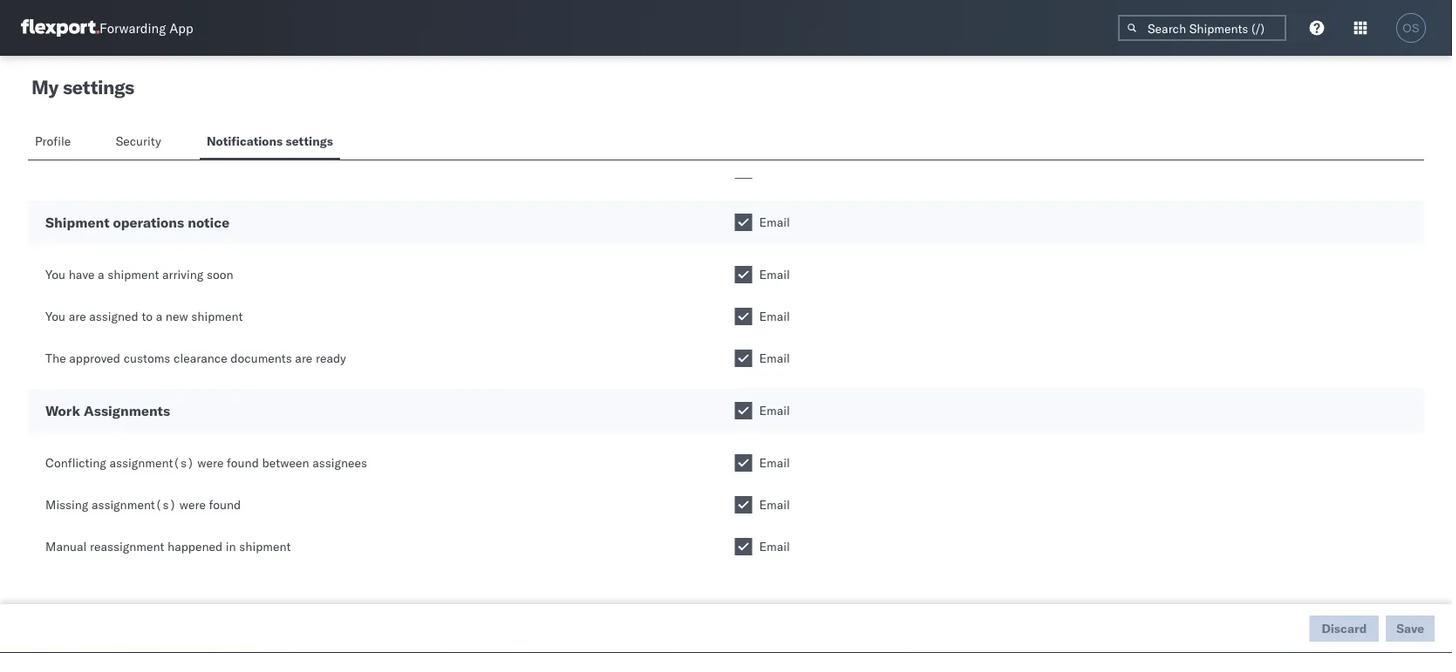 Task type: describe. For each thing, give the bounding box(es) containing it.
work
[[45, 402, 80, 420]]

have
[[69, 267, 95, 282]]

notice
[[188, 214, 230, 231]]

email for missing assignment(s) were found
[[759, 497, 790, 513]]

1 vertical spatial a
[[156, 309, 162, 324]]

assignments
[[84, 402, 170, 420]]

settings for my settings
[[63, 75, 134, 99]]

you for you are assigned to a new shipment
[[45, 309, 65, 324]]

0 horizontal spatial a
[[98, 267, 104, 282]]

2 vertical spatial shipment
[[239, 539, 291, 554]]

reassignment
[[90, 539, 164, 554]]

assigned
[[89, 309, 138, 324]]

shipment message mentions and replies
[[45, 162, 268, 178]]

1 horizontal spatial are
[[295, 351, 313, 366]]

assignment(s) for missing
[[92, 497, 176, 513]]

notifications settings
[[207, 133, 333, 149]]

profile button
[[28, 126, 81, 160]]

the
[[45, 351, 66, 366]]

operations
[[113, 214, 184, 231]]

you have a shipment arriving soon
[[45, 267, 233, 282]]

profile
[[35, 133, 71, 149]]

security
[[116, 133, 161, 149]]

you are assigned to a new shipment
[[45, 309, 243, 324]]

new
[[166, 309, 188, 324]]

manual reassignment happened in shipment
[[45, 539, 291, 554]]

1 vertical spatial shipment
[[191, 309, 243, 324]]

forwarding app
[[99, 20, 193, 36]]

replies
[[231, 162, 268, 178]]

arriving
[[162, 267, 203, 282]]

approved
[[69, 351, 120, 366]]

os
[[1403, 21, 1420, 34]]

Search Shipments (/) text field
[[1118, 15, 1287, 41]]



Task type: vqa. For each thing, say whether or not it's contained in the screenshot.
the right "a"
yes



Task type: locate. For each thing, give the bounding box(es) containing it.
mentions
[[153, 162, 204, 178]]

app
[[169, 20, 193, 36]]

forwarding
[[99, 20, 166, 36]]

1 vertical spatial were
[[180, 497, 206, 513]]

you
[[45, 267, 65, 282], [45, 309, 65, 324]]

0 horizontal spatial settings
[[63, 75, 134, 99]]

0 vertical spatial you
[[45, 267, 65, 282]]

notifications settings button
[[200, 126, 340, 160]]

3 email from the top
[[759, 309, 790, 324]]

1 email from the top
[[759, 215, 790, 230]]

shipment for shipment message mentions and replies
[[45, 162, 98, 178]]

message
[[101, 162, 150, 178]]

email for work assignments
[[759, 403, 790, 418]]

shipment
[[45, 162, 98, 178], [45, 214, 109, 231]]

1 vertical spatial found
[[209, 497, 241, 513]]

clearance
[[174, 351, 227, 366]]

manual
[[45, 539, 87, 554]]

1 horizontal spatial settings
[[286, 133, 333, 149]]

assignment(s)
[[109, 455, 194, 471], [92, 497, 176, 513]]

8 email from the top
[[759, 539, 790, 554]]

and
[[207, 162, 228, 178]]

you up the the
[[45, 309, 65, 324]]

you for you have a shipment arriving soon
[[45, 267, 65, 282]]

the approved customs clearance documents are ready
[[45, 351, 346, 366]]

assignment(s) up reassignment
[[92, 497, 176, 513]]

were up happened
[[180, 497, 206, 513]]

settings right notifications
[[286, 133, 333, 149]]

conflicting
[[45, 455, 106, 471]]

a
[[98, 267, 104, 282], [156, 309, 162, 324]]

are left ready
[[295, 351, 313, 366]]

forwarding app link
[[21, 19, 193, 37]]

1 shipment from the top
[[45, 162, 98, 178]]

shipment down profile button at the top left of the page
[[45, 162, 98, 178]]

soon
[[207, 267, 233, 282]]

conflicting assignment(s) were found between assignees
[[45, 455, 367, 471]]

shipment up have
[[45, 214, 109, 231]]

4 email from the top
[[759, 351, 790, 366]]

settings right my in the left of the page
[[63, 75, 134, 99]]

email for shipment operations notice
[[759, 215, 790, 230]]

shipment right in
[[239, 539, 291, 554]]

email for you have a shipment arriving soon
[[759, 267, 790, 282]]

2 email from the top
[[759, 267, 790, 282]]

shipment up you are assigned to a new shipment
[[108, 267, 159, 282]]

email for the approved customs clearance documents are ready
[[759, 351, 790, 366]]

were for missing
[[180, 497, 206, 513]]

my settings
[[31, 75, 134, 99]]

0 vertical spatial settings
[[63, 75, 134, 99]]

are left "assigned"
[[69, 309, 86, 324]]

a right have
[[98, 267, 104, 282]]

0 vertical spatial shipment
[[45, 162, 98, 178]]

are
[[69, 309, 86, 324], [295, 351, 313, 366]]

my
[[31, 75, 58, 99]]

found
[[227, 455, 259, 471], [209, 497, 241, 513]]

assignees
[[313, 455, 367, 471]]

None checkbox
[[735, 214, 752, 231], [735, 266, 752, 284], [735, 308, 752, 325], [735, 350, 752, 367], [735, 454, 752, 472], [735, 496, 752, 514], [735, 214, 752, 231], [735, 266, 752, 284], [735, 308, 752, 325], [735, 350, 752, 367], [735, 454, 752, 472], [735, 496, 752, 514]]

a right the to
[[156, 309, 162, 324]]

were
[[197, 455, 224, 471], [180, 497, 206, 513]]

1 vertical spatial settings
[[286, 133, 333, 149]]

email for conflicting assignment(s) were found between assignees
[[759, 455, 790, 471]]

2 you from the top
[[45, 309, 65, 324]]

work assignments
[[45, 402, 170, 420]]

missing
[[45, 497, 88, 513]]

customs
[[124, 351, 170, 366]]

found for conflicting assignment(s) were found between assignees
[[227, 455, 259, 471]]

email
[[759, 215, 790, 230], [759, 267, 790, 282], [759, 309, 790, 324], [759, 351, 790, 366], [759, 403, 790, 418], [759, 455, 790, 471], [759, 497, 790, 513], [759, 539, 790, 554]]

5 email from the top
[[759, 403, 790, 418]]

shipment for shipment operations notice
[[45, 214, 109, 231]]

6 email from the top
[[759, 455, 790, 471]]

2 shipment from the top
[[45, 214, 109, 231]]

0 horizontal spatial are
[[69, 309, 86, 324]]

1 vertical spatial are
[[295, 351, 313, 366]]

1 vertical spatial assignment(s)
[[92, 497, 176, 513]]

0 vertical spatial shipment
[[108, 267, 159, 282]]

security button
[[109, 126, 172, 160]]

1 horizontal spatial a
[[156, 309, 162, 324]]

to
[[142, 309, 153, 324]]

in
[[226, 539, 236, 554]]

were left between at bottom left
[[197, 455, 224, 471]]

settings inside button
[[286, 133, 333, 149]]

happened
[[167, 539, 223, 554]]

0 vertical spatial assignment(s)
[[109, 455, 194, 471]]

settings
[[63, 75, 134, 99], [286, 133, 333, 149]]

1 you from the top
[[45, 267, 65, 282]]

0 vertical spatial a
[[98, 267, 104, 282]]

documents
[[231, 351, 292, 366]]

shipment right new at the top left of the page
[[191, 309, 243, 324]]

flexport. image
[[21, 19, 99, 37]]

found left between at bottom left
[[227, 455, 259, 471]]

settings for notifications settings
[[286, 133, 333, 149]]

0 vertical spatial found
[[227, 455, 259, 471]]

None checkbox
[[735, 161, 752, 179], [735, 402, 752, 420], [735, 538, 752, 556], [735, 161, 752, 179], [735, 402, 752, 420], [735, 538, 752, 556]]

7 email from the top
[[759, 497, 790, 513]]

email for you are assigned to a new shipment
[[759, 309, 790, 324]]

assignment(s) up missing assignment(s) were found
[[109, 455, 194, 471]]

were for conflicting
[[197, 455, 224, 471]]

0 vertical spatial were
[[197, 455, 224, 471]]

assignment(s) for conflicting
[[109, 455, 194, 471]]

shipment operations notice
[[45, 214, 230, 231]]

missing assignment(s) were found
[[45, 497, 241, 513]]

0 vertical spatial are
[[69, 309, 86, 324]]

between
[[262, 455, 309, 471]]

os button
[[1391, 8, 1432, 48]]

1 vertical spatial you
[[45, 309, 65, 324]]

email for manual reassignment happened in shipment
[[759, 539, 790, 554]]

ready
[[316, 351, 346, 366]]

you left have
[[45, 267, 65, 282]]

notifications
[[207, 133, 283, 149]]

shipment
[[108, 267, 159, 282], [191, 309, 243, 324], [239, 539, 291, 554]]

1 vertical spatial shipment
[[45, 214, 109, 231]]

found for missing assignment(s) were found
[[209, 497, 241, 513]]

found up in
[[209, 497, 241, 513]]



